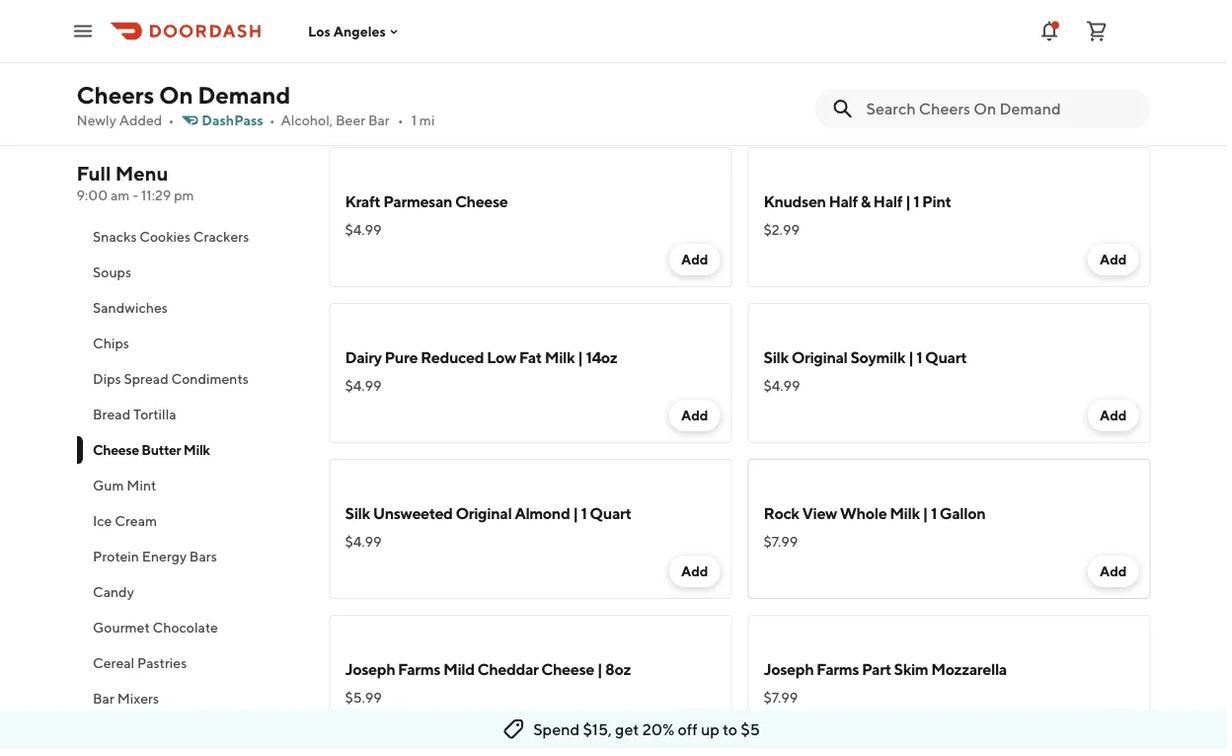 Task type: describe. For each thing, give the bounding box(es) containing it.
silk original soymilk | 1 quart
[[764, 348, 967, 367]]

candy
[[92, 584, 134, 600]]

1 horizontal spatial 8oz
[[605, 660, 631, 679]]

add for kraft parmesan cheese
[[681, 251, 708, 268]]

reduced
[[420, 348, 484, 367]]

ice cream button
[[77, 503, 306, 539]]

$4.99 for original
[[764, 378, 800, 394]]

chips button
[[77, 326, 306, 361]]

farms for mild
[[398, 660, 440, 679]]

$2.99
[[764, 222, 800, 238]]

skim
[[894, 660, 928, 679]]

knudsen
[[764, 192, 826, 211]]

cheers
[[77, 80, 154, 109]]

$5
[[741, 720, 760, 739]]

kraft
[[345, 192, 380, 211]]

condiments
[[171, 371, 248, 387]]

demand
[[198, 80, 290, 109]]

1 horizontal spatial quart
[[925, 348, 967, 367]]

chips
[[92, 335, 129, 351]]

dips spread condiments button
[[77, 361, 306, 397]]

2 horizontal spatial milk
[[890, 504, 920, 523]]

get
[[615, 720, 639, 739]]

cereal pastries
[[92, 655, 186, 671]]

$15,
[[583, 720, 612, 739]]

open menu image
[[71, 19, 95, 43]]

add button for dairy pure reduced low fat milk | 14oz
[[669, 400, 720, 431]]

full menu 9:00 am - 11:29 pm
[[77, 162, 194, 203]]

bar inside bar mixers "button"
[[92, 691, 114, 707]]

add button for rock view whole milk | 1 gallon
[[1088, 556, 1139, 587]]

1 horizontal spatial original
[[791, 348, 848, 367]]

add button for silk original soymilk | 1 quart
[[1088, 400, 1139, 431]]

mild
[[443, 660, 475, 679]]

gum
[[92, 477, 123, 494]]

gum mint
[[92, 477, 156, 494]]

bar mixers
[[92, 691, 158, 707]]

rock
[[764, 504, 799, 523]]

$4.99 for parmesan
[[345, 222, 382, 238]]

1 for rock view whole milk | 1 gallon
[[931, 504, 937, 523]]

20%
[[642, 720, 675, 739]]

sandwiches button
[[77, 290, 306, 326]]

joseph for joseph farms part skim mozzarella
[[764, 660, 814, 679]]

$4.99 for pure
[[345, 378, 382, 394]]

&
[[861, 192, 870, 211]]

add button for joseph farms mild cheddar cheese | 8oz
[[669, 712, 720, 743]]

2 vertical spatial cheese
[[541, 660, 594, 679]]

spread
[[123, 371, 168, 387]]

| right sticks
[[559, 36, 564, 55]]

14oz
[[586, 348, 617, 367]]

part
[[862, 660, 891, 679]]

1 vertical spatial original
[[455, 504, 512, 523]]

off
[[678, 720, 698, 739]]

1 left mi on the left top of the page
[[411, 112, 417, 128]]

parmesan
[[383, 192, 452, 211]]

add button for kraft parmesan cheese
[[669, 244, 720, 275]]

pint
[[922, 192, 951, 211]]

mixers
[[117, 691, 158, 707]]

dips spread condiments
[[92, 371, 248, 387]]

low
[[487, 348, 516, 367]]

1 • from the left
[[168, 112, 174, 128]]

snacks
[[92, 229, 136, 245]]

| left the gallon on the right bottom
[[923, 504, 928, 523]]

gourmet
[[92, 619, 149, 636]]

added
[[119, 112, 162, 128]]

bread
[[92, 406, 130, 422]]

1 half from the left
[[829, 192, 858, 211]]

energy
[[141, 548, 186, 565]]

| up $15,
[[597, 660, 602, 679]]

up
[[701, 720, 720, 739]]

1 horizontal spatial butter
[[466, 36, 512, 55]]

add for joseph farms mild cheddar cheese | 8oz
[[681, 719, 708, 735]]

farms for part
[[816, 660, 859, 679]]

gallon
[[940, 504, 985, 523]]

soymilk
[[850, 348, 905, 367]]

0 horizontal spatial quart
[[590, 504, 631, 523]]

kraft parmesan cheese
[[345, 192, 508, 211]]

add for silk original soymilk | 1 quart
[[1100, 407, 1127, 423]]

9:00
[[77, 187, 108, 203]]

0 horizontal spatial 8oz
[[567, 36, 592, 55]]

dashpass •
[[202, 112, 275, 128]]

11:29
[[141, 187, 171, 203]]

cookies
[[139, 229, 190, 245]]

protein
[[92, 548, 139, 565]]

bars
[[189, 548, 216, 565]]

whole
[[840, 504, 887, 523]]

soups
[[92, 264, 131, 280]]

alcohol, beer bar • 1 mi
[[281, 112, 435, 128]]

bread tortilla
[[92, 406, 176, 422]]

add button for silk unsweeted original almond | 1 quart
[[669, 556, 720, 587]]

menu
[[115, 162, 168, 185]]

crackers
[[193, 229, 249, 245]]

sandwiches
[[92, 300, 167, 316]]

dashpass
[[202, 112, 263, 128]]

cereal
[[92, 655, 134, 671]]



Task type: locate. For each thing, give the bounding box(es) containing it.
2 farms from the left
[[816, 660, 859, 679]]

original left almond
[[455, 504, 512, 523]]

milk right whole
[[890, 504, 920, 523]]

1 horizontal spatial half
[[873, 192, 902, 211]]

1 farms from the left
[[398, 660, 440, 679]]

2 joseph from the left
[[764, 660, 814, 679]]

$5.99
[[345, 690, 382, 706]]

pm
[[174, 187, 194, 203]]

newly added •
[[77, 112, 174, 128]]

cheese right cheddar
[[541, 660, 594, 679]]

8oz
[[567, 36, 592, 55], [605, 660, 631, 679]]

full
[[77, 162, 111, 185]]

$4.99 down silk original soymilk | 1 quart
[[764, 378, 800, 394]]

1 left the gallon on the right bottom
[[931, 504, 937, 523]]

0 horizontal spatial milk
[[183, 442, 209, 458]]

ice cream
[[92, 513, 156, 529]]

$4.99 down dairy
[[345, 378, 382, 394]]

bread tortilla button
[[77, 397, 306, 432]]

notification bell image
[[1037, 19, 1061, 43]]

spend
[[533, 720, 580, 739]]

1 horizontal spatial farms
[[816, 660, 859, 679]]

half right &
[[873, 192, 902, 211]]

2 horizontal spatial •
[[398, 112, 403, 128]]

2 • from the left
[[269, 112, 275, 128]]

0 vertical spatial $7.99
[[764, 534, 798, 550]]

challenge salted butter sticks | 8oz
[[345, 36, 592, 55]]

1 vertical spatial $7.99
[[764, 690, 798, 706]]

• left alcohol,
[[269, 112, 275, 128]]

unsweeted
[[373, 504, 453, 523]]

bar left the mixers
[[92, 691, 114, 707]]

butter down tortilla
[[141, 442, 180, 458]]

chocolate
[[152, 619, 218, 636]]

1 horizontal spatial silk
[[764, 348, 789, 367]]

pastries
[[137, 655, 186, 671]]

gourmet chocolate button
[[77, 610, 306, 646]]

gum mint button
[[77, 468, 306, 503]]

• down on
[[168, 112, 174, 128]]

on
[[159, 80, 193, 109]]

0 items, open order cart image
[[1085, 19, 1109, 43]]

cereal pastries button
[[77, 646, 306, 681]]

los angeles
[[308, 23, 386, 39]]

view
[[802, 504, 837, 523]]

pure
[[384, 348, 418, 367]]

0 horizontal spatial original
[[455, 504, 512, 523]]

gourmet chocolate
[[92, 619, 218, 636]]

butter left sticks
[[466, 36, 512, 55]]

|
[[559, 36, 564, 55], [905, 192, 911, 211], [578, 348, 583, 367], [908, 348, 914, 367], [573, 504, 578, 523], [923, 504, 928, 523], [597, 660, 602, 679]]

add
[[681, 251, 708, 268], [1100, 251, 1127, 268], [681, 407, 708, 423], [1100, 407, 1127, 423], [681, 563, 708, 579], [1100, 563, 1127, 579], [681, 719, 708, 735]]

8oz right sticks
[[567, 36, 592, 55]]

0 horizontal spatial silk
[[345, 504, 370, 523]]

1 horizontal spatial joseph
[[764, 660, 814, 679]]

protein energy bars button
[[77, 539, 306, 575]]

bar mixers button
[[77, 681, 306, 717]]

1 horizontal spatial •
[[269, 112, 275, 128]]

protein energy bars
[[92, 548, 216, 565]]

0 horizontal spatial half
[[829, 192, 858, 211]]

Item Search search field
[[866, 98, 1135, 119]]

dairy
[[345, 348, 382, 367]]

add for silk unsweeted original almond | 1 quart
[[681, 563, 708, 579]]

quart right almond
[[590, 504, 631, 523]]

1 vertical spatial cheese
[[92, 442, 139, 458]]

butter
[[466, 36, 512, 55], [141, 442, 180, 458]]

-
[[132, 187, 138, 203]]

| right almond
[[573, 504, 578, 523]]

joseph left part
[[764, 660, 814, 679]]

cheese right parmesan in the left top of the page
[[455, 192, 508, 211]]

fat
[[519, 348, 542, 367]]

half
[[829, 192, 858, 211], [873, 192, 902, 211]]

cheddar
[[477, 660, 538, 679]]

knudsen half & half | 1 pint
[[764, 192, 951, 211]]

1 horizontal spatial bar
[[368, 112, 390, 128]]

0 vertical spatial quart
[[925, 348, 967, 367]]

farms
[[398, 660, 440, 679], [816, 660, 859, 679]]

0 vertical spatial silk
[[764, 348, 789, 367]]

• left mi on the left top of the page
[[398, 112, 403, 128]]

| right soymilk on the top right of the page
[[908, 348, 914, 367]]

0 horizontal spatial joseph
[[345, 660, 395, 679]]

los angeles button
[[308, 23, 402, 39]]

mint
[[126, 477, 156, 494]]

mozzarella
[[931, 660, 1007, 679]]

soups button
[[77, 255, 306, 290]]

am
[[110, 187, 130, 203]]

sticks
[[514, 36, 556, 55]]

joseph farms mild cheddar cheese | 8oz
[[345, 660, 631, 679]]

8oz up get
[[605, 660, 631, 679]]

silk
[[764, 348, 789, 367], [345, 504, 370, 523]]

cheese down bread
[[92, 442, 139, 458]]

spend $15, get 20% off up to $5
[[533, 720, 760, 739]]

| left pint
[[905, 192, 911, 211]]

1 joseph from the left
[[345, 660, 395, 679]]

angeles
[[333, 23, 386, 39]]

joseph
[[345, 660, 395, 679], [764, 660, 814, 679]]

1 for knudsen half & half | 1 pint
[[913, 192, 919, 211]]

1 for silk unsweeted original almond | 1 quart
[[581, 504, 587, 523]]

3 • from the left
[[398, 112, 403, 128]]

milk down bread tortilla button
[[183, 442, 209, 458]]

0 horizontal spatial butter
[[141, 442, 180, 458]]

0 vertical spatial original
[[791, 348, 848, 367]]

silk for silk unsweeted original almond | 1 quart
[[345, 504, 370, 523]]

ice
[[92, 513, 112, 529]]

$7.99
[[764, 534, 798, 550], [764, 690, 798, 706]]

alcohol,
[[281, 112, 333, 128]]

add for dairy pure reduced low fat milk | 14oz
[[681, 407, 708, 423]]

bar
[[368, 112, 390, 128], [92, 691, 114, 707]]

1
[[411, 112, 417, 128], [913, 192, 919, 211], [916, 348, 922, 367], [581, 504, 587, 523], [931, 504, 937, 523]]

0 vertical spatial milk
[[545, 348, 575, 367]]

bar right beer
[[368, 112, 390, 128]]

milk right fat at the top left
[[545, 348, 575, 367]]

2 horizontal spatial cheese
[[541, 660, 594, 679]]

2 half from the left
[[873, 192, 902, 211]]

quart right soymilk on the top right of the page
[[925, 348, 967, 367]]

to
[[723, 720, 738, 739]]

snacks cookies crackers
[[92, 229, 249, 245]]

$7.99 for joseph farms part skim mozzarella
[[764, 690, 798, 706]]

$7.99 for rock view whole milk | 1 gallon
[[764, 534, 798, 550]]

1 right almond
[[581, 504, 587, 523]]

newly
[[77, 112, 116, 128]]

$4.99 down kraft
[[345, 222, 382, 238]]

farms left part
[[816, 660, 859, 679]]

0 horizontal spatial •
[[168, 112, 174, 128]]

snacks cookies crackers button
[[77, 219, 306, 255]]

1 horizontal spatial milk
[[545, 348, 575, 367]]

joseph up $5.99
[[345, 660, 395, 679]]

| left 14oz on the top
[[578, 348, 583, 367]]

joseph for joseph farms mild cheddar cheese | 8oz
[[345, 660, 395, 679]]

0 vertical spatial butter
[[466, 36, 512, 55]]

$4.99 for unsweeted
[[345, 534, 382, 550]]

1 $7.99 from the top
[[764, 534, 798, 550]]

0 horizontal spatial cheese
[[92, 442, 139, 458]]

add button for knudsen half & half | 1 pint
[[1088, 244, 1139, 275]]

farms left the 'mild'
[[398, 660, 440, 679]]

1 left pint
[[913, 192, 919, 211]]

cheese butter milk
[[92, 442, 209, 458]]

original left soymilk on the top right of the page
[[791, 348, 848, 367]]

half left &
[[829, 192, 858, 211]]

1 right soymilk on the top right of the page
[[916, 348, 922, 367]]

1 vertical spatial silk
[[345, 504, 370, 523]]

0 vertical spatial cheese
[[455, 192, 508, 211]]

challenge
[[345, 36, 416, 55]]

1 vertical spatial bar
[[92, 691, 114, 707]]

0 horizontal spatial farms
[[398, 660, 440, 679]]

•
[[168, 112, 174, 128], [269, 112, 275, 128], [398, 112, 403, 128]]

$4.99 down unsweeted
[[345, 534, 382, 550]]

rock view whole milk | 1 gallon
[[764, 504, 985, 523]]

dips
[[92, 371, 121, 387]]

1 vertical spatial quart
[[590, 504, 631, 523]]

0 horizontal spatial bar
[[92, 691, 114, 707]]

2 $7.99 from the top
[[764, 690, 798, 706]]

silk for silk original soymilk | 1 quart
[[764, 348, 789, 367]]

1 vertical spatial milk
[[183, 442, 209, 458]]

joseph farms part skim mozzarella
[[764, 660, 1007, 679]]

1 horizontal spatial cheese
[[455, 192, 508, 211]]

beer
[[336, 112, 365, 128]]

add button
[[669, 244, 720, 275], [1088, 244, 1139, 275], [669, 400, 720, 431], [1088, 400, 1139, 431], [669, 556, 720, 587], [1088, 556, 1139, 587], [669, 712, 720, 743]]

1 vertical spatial 8oz
[[605, 660, 631, 679]]

mi
[[419, 112, 435, 128]]

2 vertical spatial milk
[[890, 504, 920, 523]]

add for rock view whole milk | 1 gallon
[[1100, 563, 1127, 579]]

cheers on demand
[[77, 80, 290, 109]]

milk
[[545, 348, 575, 367], [183, 442, 209, 458], [890, 504, 920, 523]]

candy button
[[77, 575, 306, 610]]

0 vertical spatial bar
[[368, 112, 390, 128]]

add for knudsen half & half | 1 pint
[[1100, 251, 1127, 268]]

salted
[[419, 36, 464, 55]]

1 vertical spatial butter
[[141, 442, 180, 458]]

dairy pure reduced low fat milk | 14oz
[[345, 348, 617, 367]]

0 vertical spatial 8oz
[[567, 36, 592, 55]]



Task type: vqa. For each thing, say whether or not it's contained in the screenshot.


